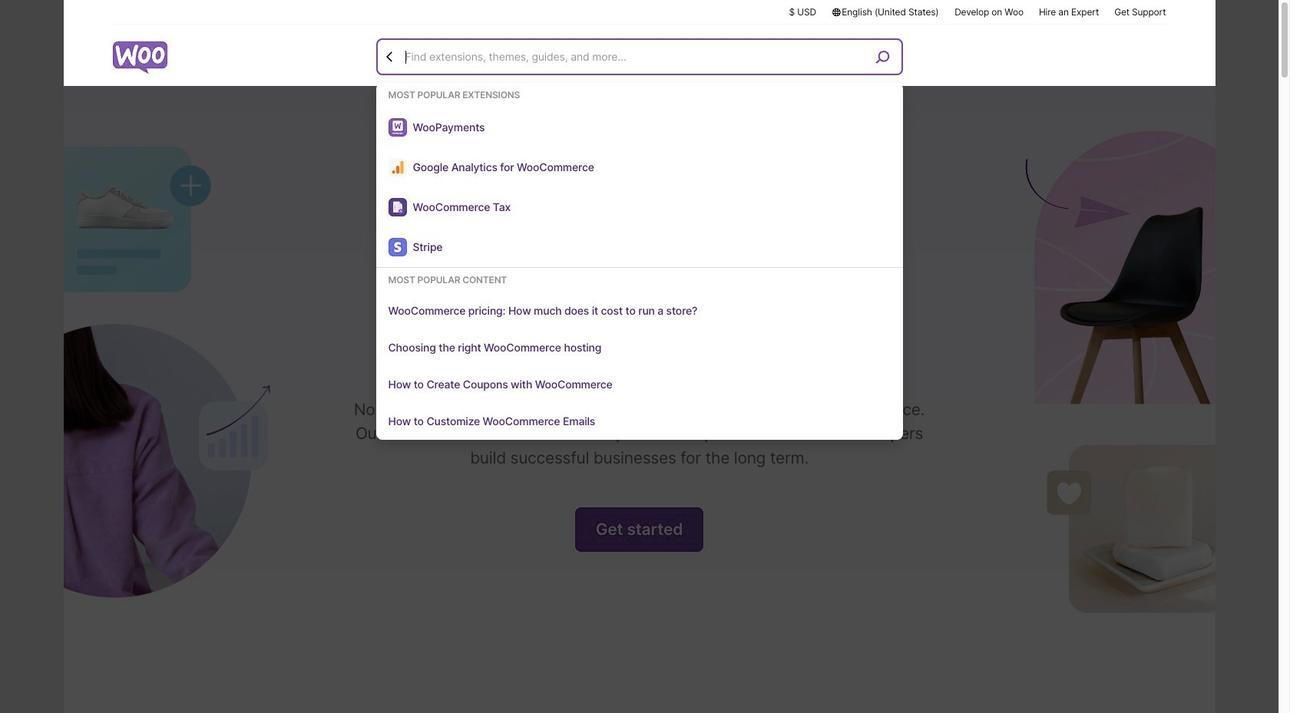 Task type: describe. For each thing, give the bounding box(es) containing it.
close search image
[[382, 49, 398, 64]]

2 group from the top
[[376, 274, 903, 440]]



Task type: locate. For each thing, give the bounding box(es) containing it.
Find extensions, themes, guides, and more… search field
[[401, 41, 870, 73]]

0 vertical spatial group
[[376, 89, 903, 268]]

1 vertical spatial group
[[376, 274, 903, 440]]

list box
[[376, 89, 903, 440]]

group
[[376, 89, 903, 268], [376, 274, 903, 440]]

None search field
[[376, 38, 903, 440]]

1 group from the top
[[376, 89, 903, 268]]



Task type: vqa. For each thing, say whether or not it's contained in the screenshot.
BEEN
no



